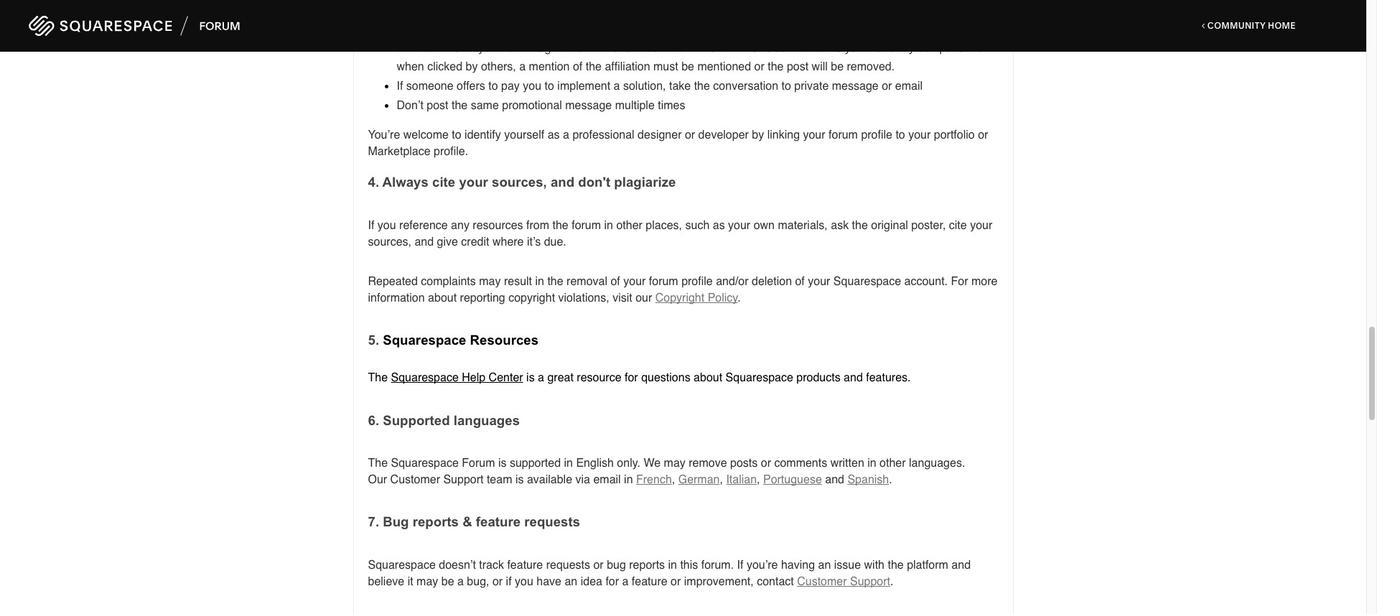 Task type: describe. For each thing, give the bounding box(es) containing it.
the for the squarespace help center is a great resource for questions about squarespace products and features.
[[368, 371, 388, 384]]

linking
[[767, 129, 800, 142]]

supported
[[383, 413, 450, 428]]

requests inside the squarespace doesn't track feature requests or bug reports in this forum. if you're having an issue with the platform and believe it may be a bug, or if you have an idea for a feature or improvement, contact
[[546, 559, 590, 571]]

such
[[685, 219, 710, 232]]

great
[[548, 371, 574, 384]]

0 vertical spatial feature
[[476, 514, 521, 529]]

to up 'profile.'
[[452, 129, 462, 142]]

when
[[397, 61, 424, 73]]

your down 'profile.'
[[459, 174, 488, 190]]

of up monetary
[[885, 22, 894, 35]]

copyright
[[655, 291, 705, 304]]

the down offers
[[452, 99, 468, 112]]

1 horizontal spatial that
[[791, 41, 810, 54]]

cite inside if you reference any resources from the forum in other places, such as your own materials, ask the original poster, cite your sources, and give credit where it's due.
[[949, 219, 967, 232]]

features.
[[866, 371, 911, 384]]

may inside when offering a solution you're affiliated with, clearly state that connection. listing any variation of "some links may be affiliate links" in your forum signature will not suffice. each time a link is listed that earns you monetary compensation when clicked by others, a mention of the affiliation must be mentioned or the post will be removed. if someone offers to pay you to implement a solution, take the conversation to private message or email don't post the same promotional message multiple times
[[959, 22, 980, 35]]

italian
[[726, 474, 757, 486]]

in up spanish link in the right of the page
[[868, 457, 877, 470]]

questions
[[641, 371, 691, 384]]

resources
[[470, 332, 539, 347]]

or up conversation
[[754, 61, 765, 73]]

affiliated
[[558, 22, 601, 35]]

about inside repeated complaints may result in the removal of your forum profile and/or deletion of your squarespace account. for more information about reporting copyright violations, visit our
[[428, 291, 457, 304]]

in down only.
[[624, 474, 633, 486]]

our
[[636, 291, 652, 304]]

0 vertical spatial cite
[[432, 174, 455, 190]]

may inside repeated complaints may result in the removal of your forum profile and/or deletion of your squarespace account. for more information about reporting copyright violations, visit our
[[479, 275, 501, 288]]

squarespace forum image
[[29, 13, 240, 38]]

result
[[504, 275, 532, 288]]

the squarespace forum is supported in english only. we may remove posts or comments written in other languages. our customer support team is available via email in french , german , italian , portuguese and spanish .
[[368, 457, 965, 486]]

don't
[[578, 174, 611, 190]]

the squarespace help center is a great resource for questions about squarespace products and features.
[[368, 371, 911, 384]]

products
[[797, 371, 841, 384]]

0 horizontal spatial an
[[565, 575, 578, 588]]

mentioned
[[698, 61, 751, 73]]

and right products at the right bottom of the page
[[844, 371, 863, 384]]

portuguese
[[763, 474, 822, 486]]

forum
[[462, 457, 495, 470]]

affiliate
[[397, 41, 433, 54]]

bug,
[[467, 575, 489, 588]]

you're inside when offering a solution you're affiliated with, clearly state that connection. listing any variation of "some links may be affiliate links" in your forum signature will not suffice. each time a link is listed that earns you monetary compensation when clicked by others, a mention of the affiliation must be mentioned or the post will be removed. if someone offers to pay you to implement a solution, take the conversation to private message or email don't post the same promotional message multiple times
[[524, 22, 555, 35]]

support inside 'the squarespace forum is supported in english only. we may remove posts or comments written in other languages. our customer support team is available via email in french , german , italian , portuguese and spanish .'
[[443, 474, 484, 486]]

links
[[932, 22, 955, 35]]

1 horizontal spatial support
[[850, 575, 891, 588]]

for
[[951, 275, 968, 288]]

removed.
[[847, 61, 895, 73]]

compensation
[[918, 41, 989, 54]]

the up implement
[[586, 61, 602, 73]]

complaints
[[421, 275, 476, 288]]

1 vertical spatial message
[[565, 99, 612, 112]]

account.
[[905, 275, 948, 288]]

copyright policy .
[[655, 291, 741, 304]]

where
[[493, 235, 524, 248]]

may inside the squarespace doesn't track feature requests or bug reports in this forum. if you're having an issue with the platform and believe it may be a bug, or if you have an idea for a feature or improvement, contact
[[417, 575, 438, 588]]

german
[[678, 474, 720, 486]]

written
[[831, 457, 865, 470]]

0 vertical spatial post
[[787, 61, 809, 73]]

7.
[[368, 514, 379, 529]]

bug
[[383, 514, 409, 529]]

center
[[489, 371, 523, 384]]

your right poster,
[[970, 219, 993, 232]]

to left portfolio
[[896, 129, 905, 142]]

forum inside repeated complaints may result in the removal of your forum profile and/or deletion of your squarespace account. for more information about reporting copyright violations, visit our
[[649, 275, 678, 288]]

times
[[658, 99, 685, 112]]

same
[[471, 99, 499, 112]]

or down removed.
[[882, 80, 892, 93]]

give
[[437, 235, 458, 248]]

if inside if you reference any resources from the forum in other places, such as your own materials, ask the original poster, cite your sources, and give credit where it's due.
[[368, 219, 374, 232]]

earns
[[813, 41, 842, 54]]

conversation
[[713, 80, 779, 93]]

having
[[781, 559, 815, 571]]

squarespace up supported
[[391, 371, 459, 384]]

languages
[[454, 413, 520, 428]]

2 , from the left
[[720, 474, 723, 486]]

of up implement
[[573, 61, 583, 73]]

community home
[[1205, 20, 1296, 31]]

information
[[368, 291, 425, 304]]

portuguese link
[[763, 472, 822, 486]]

in inside if you reference any resources from the forum in other places, such as your own materials, ask the original poster, cite your sources, and give credit where it's due.
[[604, 219, 613, 232]]

the up due.
[[553, 219, 569, 232]]

improvement,
[[684, 575, 754, 588]]

6. supported languages
[[368, 413, 520, 428]]

a left 'link'
[[719, 41, 726, 54]]

original
[[871, 219, 908, 232]]

is right "team"
[[516, 474, 524, 486]]

be down earns
[[831, 61, 844, 73]]

1 horizontal spatial customer
[[797, 575, 847, 588]]

in up available
[[564, 457, 573, 470]]

pay
[[501, 80, 520, 93]]

mention
[[529, 61, 570, 73]]

when offering a solution you're affiliated with, clearly state that connection. listing any variation of "some links may be affiliate links" in your forum signature will not suffice. each time a link is listed that earns you monetary compensation when clicked by others, a mention of the affiliation must be mentioned or the post will be removed. if someone offers to pay you to implement a solution, take the conversation to private message or email don't post the same promotional message multiple times
[[397, 22, 1000, 112]]

professional
[[573, 129, 635, 142]]

yourself
[[504, 129, 545, 142]]

0 vertical spatial will
[[587, 41, 603, 54]]

you up the promotional
[[523, 80, 542, 93]]

bug
[[607, 559, 626, 571]]

if
[[506, 575, 512, 588]]

promotional
[[502, 99, 562, 112]]

marketplace
[[368, 145, 431, 158]]

0 vertical spatial for
[[625, 371, 638, 384]]

of right deletion
[[795, 275, 805, 288]]

"some
[[897, 22, 929, 35]]

squarespace left products at the right bottom of the page
[[726, 371, 793, 384]]

squarespace inside the squarespace doesn't track feature requests or bug reports in this forum. if you're having an issue with the platform and believe it may be a bug, or if you have an idea for a feature or improvement, contact
[[368, 559, 436, 571]]

the for the squarespace forum is supported in english only. we may remove posts or comments written in other languages. our customer support team is available via email in french , german , italian , portuguese and spanish .
[[368, 457, 388, 470]]

of up visit
[[611, 275, 620, 288]]

forum inside when offering a solution you're affiliated with, clearly state that connection. listing any variation of "some links may be affiliate links" in your forum signature will not suffice. each time a link is listed that earns you monetary compensation when clicked by others, a mention of the affiliation must be mentioned or the post will be removed. if someone offers to pay you to implement a solution, take the conversation to private message or email don't post the same promotional message multiple times
[[504, 41, 533, 54]]

1 horizontal spatial message
[[832, 80, 879, 93]]

0 vertical spatial reports
[[413, 514, 459, 529]]

others,
[[481, 61, 516, 73]]

community home link
[[1189, 7, 1309, 45]]

you're inside the squarespace doesn't track feature requests or bug reports in this forum. if you're having an issue with the platform and believe it may be a bug, or if you have an idea for a feature or improvement, contact
[[747, 559, 778, 571]]

or right portfolio
[[978, 129, 988, 142]]

profile.
[[434, 145, 468, 158]]

posts
[[730, 457, 758, 470]]

is right the center in the left of the page
[[526, 371, 535, 384]]

in inside the squarespace doesn't track feature requests or bug reports in this forum. if you're having an issue with the platform and believe it may be a bug, or if you have an idea for a feature or improvement, contact
[[668, 559, 677, 571]]

by inside you're welcome to identify yourself as a professional designer or developer by linking your forum profile to your portfolio or marketplace profile.
[[752, 129, 764, 142]]

repeated complaints may result in the removal of your forum profile and/or deletion of your squarespace account. for more information about reporting copyright violations, visit our
[[368, 275, 1001, 304]]

5. squarespace resources
[[368, 332, 539, 347]]

we
[[644, 457, 661, 470]]

community
[[1208, 20, 1266, 31]]

violations,
[[558, 291, 609, 304]]

someone
[[406, 80, 454, 93]]

platform
[[907, 559, 949, 571]]

. inside 'the squarespace forum is supported in english only. we may remove posts or comments written in other languages. our customer support team is available via email in french , german , italian , portuguese and spanish .'
[[889, 474, 892, 486]]

issue
[[834, 559, 861, 571]]

squarespace doesn't track feature requests or bug reports in this forum. if you're having an issue with the platform and believe it may be a bug, or if you have an idea for a feature or improvement, contact
[[368, 559, 974, 588]]

a down bug
[[622, 575, 629, 588]]

to left private
[[782, 80, 791, 93]]

sources, inside if you reference any resources from the forum in other places, such as your own materials, ask the original poster, cite your sources, and give credit where it's due.
[[368, 235, 411, 248]]

if inside the squarespace doesn't track feature requests or bug reports in this forum. if you're having an issue with the platform and believe it may be a bug, or if you have an idea for a feature or improvement, contact
[[737, 559, 744, 571]]

not
[[606, 41, 622, 54]]

signature
[[537, 41, 584, 54]]

or inside 'the squarespace forum is supported in english only. we may remove posts or comments written in other languages. our customer support team is available via email in french , german , italian , portuguese and spanish .'
[[761, 457, 771, 470]]

due.
[[544, 235, 566, 248]]

5.
[[368, 332, 379, 347]]

reference
[[399, 219, 448, 232]]

idea
[[581, 575, 602, 588]]

your up our
[[624, 275, 646, 288]]

available
[[527, 474, 572, 486]]

reporting
[[460, 291, 505, 304]]

email inside 'the squarespace forum is supported in english only. we may remove posts or comments written in other languages. our customer support team is available via email in french , german , italian , portuguese and spanish .'
[[593, 474, 621, 486]]

1 vertical spatial feature
[[507, 559, 543, 571]]

links"
[[436, 41, 463, 54]]

you inside if you reference any resources from the forum in other places, such as your own materials, ask the original poster, cite your sources, and give credit where it's due.
[[378, 219, 396, 232]]

angle left image
[[1202, 22, 1205, 30]]



Task type: vqa. For each thing, say whether or not it's contained in the screenshot.
comments.
no



Task type: locate. For each thing, give the bounding box(es) containing it.
this
[[680, 559, 698, 571]]

, left italian
[[720, 474, 723, 486]]

from
[[526, 219, 549, 232]]

only.
[[617, 457, 641, 470]]

squarespace
[[834, 275, 901, 288], [383, 332, 466, 347], [391, 371, 459, 384], [726, 371, 793, 384], [391, 457, 459, 470], [368, 559, 436, 571]]

offering
[[430, 22, 468, 35]]

other up spanish link in the right of the page
[[880, 457, 906, 470]]

1 horizontal spatial as
[[713, 219, 725, 232]]

any up earns
[[816, 22, 835, 35]]

be up compensation at the top right of page
[[984, 22, 996, 35]]

the up copyright
[[548, 275, 564, 288]]

may
[[959, 22, 980, 35], [479, 275, 501, 288], [664, 457, 686, 470], [417, 575, 438, 588]]

1 vertical spatial support
[[850, 575, 891, 588]]

about
[[428, 291, 457, 304], [694, 371, 723, 384]]

1 vertical spatial post
[[427, 99, 449, 112]]

1 horizontal spatial about
[[694, 371, 723, 384]]

more
[[972, 275, 998, 288]]

if you reference any resources from the forum in other places, such as your own materials, ask the original poster, cite your sources, and give credit where it's due.
[[368, 219, 996, 248]]

2 vertical spatial feature
[[632, 575, 668, 588]]

2 vertical spatial if
[[737, 559, 744, 571]]

a down affiliation
[[614, 80, 620, 93]]

or left bug
[[594, 559, 604, 571]]

customer support link
[[797, 574, 891, 588]]

1 vertical spatial profile
[[682, 275, 713, 288]]

an
[[818, 559, 831, 571], [565, 575, 578, 588]]

portfolio
[[934, 129, 975, 142]]

message down removed.
[[832, 80, 879, 93]]

post up private
[[787, 61, 809, 73]]

0 horizontal spatial about
[[428, 291, 457, 304]]

by inside when offering a solution you're affiliated with, clearly state that connection. listing any variation of "some links may be affiliate links" in your forum signature will not suffice. each time a link is listed that earns you monetary compensation when clicked by others, a mention of the affiliation must be mentioned or the post will be removed. if someone offers to pay you to implement a solution, take the conversation to private message or email don't post the same promotional message multiple times
[[466, 61, 478, 73]]

message down implement
[[565, 99, 612, 112]]

1 the from the top
[[368, 371, 388, 384]]

0 horizontal spatial email
[[593, 474, 621, 486]]

customer inside 'the squarespace forum is supported in english only. we may remove posts or comments written in other languages. our customer support team is available via email in french , german , italian , portuguese and spanish .'
[[390, 474, 440, 486]]

0 vertical spatial if
[[397, 80, 403, 93]]

1 vertical spatial sources,
[[368, 235, 411, 248]]

squarespace inside repeated complaints may result in the removal of your forum profile and/or deletion of your squarespace account. for more information about reporting copyright violations, visit our
[[834, 275, 901, 288]]

resources
[[473, 219, 523, 232]]

support down forum
[[443, 474, 484, 486]]

copyright policy link
[[655, 290, 738, 304]]

forum
[[504, 41, 533, 54], [829, 129, 858, 142], [572, 219, 601, 232], [649, 275, 678, 288]]

be inside the squarespace doesn't track feature requests or bug reports in this forum. if you're having an issue with the platform and believe it may be a bug, or if you have an idea for a feature or improvement, contact
[[442, 575, 454, 588]]

0 horizontal spatial other
[[616, 219, 643, 232]]

1 horizontal spatial an
[[818, 559, 831, 571]]

0 horizontal spatial any
[[451, 219, 470, 232]]

removal
[[567, 275, 608, 288]]

sources,
[[492, 174, 547, 190], [368, 235, 411, 248]]

will left not
[[587, 41, 603, 54]]

the inside the squarespace doesn't track feature requests or bug reports in this forum. if you're having an issue with the platform and believe it may be a bug, or if you have an idea for a feature or improvement, contact
[[888, 559, 904, 571]]

and inside if you reference any resources from the forum in other places, such as your own materials, ask the original poster, cite your sources, and give credit where it's due.
[[415, 235, 434, 248]]

forum down the don't at the top of page
[[572, 219, 601, 232]]

.
[[738, 291, 741, 304], [889, 474, 892, 486], [891, 575, 894, 588]]

english
[[576, 457, 614, 470]]

will down earns
[[812, 61, 828, 73]]

1 horizontal spatial by
[[752, 129, 764, 142]]

0 horizontal spatial that
[[695, 22, 715, 35]]

a left professional
[[563, 129, 569, 142]]

take
[[669, 80, 691, 93]]

be up take
[[682, 61, 694, 73]]

1 horizontal spatial cite
[[949, 219, 967, 232]]

your left the own
[[728, 219, 751, 232]]

0 vertical spatial that
[[695, 22, 715, 35]]

spanish
[[848, 474, 889, 486]]

the
[[368, 371, 388, 384], [368, 457, 388, 470]]

the right with
[[888, 559, 904, 571]]

7. bug reports & feature requests
[[368, 514, 580, 529]]

1 vertical spatial email
[[593, 474, 621, 486]]

1 vertical spatial an
[[565, 575, 578, 588]]

to left pay
[[489, 80, 498, 93]]

if right 'forum.'
[[737, 559, 744, 571]]

0 horizontal spatial message
[[565, 99, 612, 112]]

of
[[885, 22, 894, 35], [573, 61, 583, 73], [611, 275, 620, 288], [795, 275, 805, 288]]

0 vertical spatial sources,
[[492, 174, 547, 190]]

message
[[832, 80, 879, 93], [565, 99, 612, 112]]

1 horizontal spatial for
[[625, 371, 638, 384]]

forum inside you're welcome to identify yourself as a professional designer or developer by linking your forum profile to your portfolio or marketplace profile.
[[829, 129, 858, 142]]

an left idea
[[565, 575, 578, 588]]

1 vertical spatial the
[[368, 457, 388, 470]]

2 horizontal spatial ,
[[757, 474, 760, 486]]

1 vertical spatial by
[[752, 129, 764, 142]]

comments
[[774, 457, 827, 470]]

contact
[[757, 575, 794, 588]]

1 horizontal spatial other
[[880, 457, 906, 470]]

poster,
[[912, 219, 946, 232]]

0 vertical spatial you're
[[524, 22, 555, 35]]

team
[[487, 474, 512, 486]]

believe
[[368, 575, 404, 588]]

implement
[[558, 80, 611, 93]]

and inside the squarespace doesn't track feature requests or bug reports in this forum. if you're having an issue with the platform and believe it may be a bug, or if you have an idea for a feature or improvement, contact
[[952, 559, 971, 571]]

forum up copyright at the top of the page
[[649, 275, 678, 288]]

when
[[397, 22, 427, 35]]

it's
[[527, 235, 541, 248]]

0 horizontal spatial if
[[368, 219, 374, 232]]

or down "this"
[[671, 575, 681, 588]]

a down the doesn't
[[457, 575, 464, 588]]

profile inside you're welcome to identify yourself as a professional designer or developer by linking your forum profile to your portfolio or marketplace profile.
[[861, 129, 893, 142]]

by up offers
[[466, 61, 478, 73]]

for right "resource"
[[625, 371, 638, 384]]

4. always cite your sources, and don't plagiarize
[[368, 174, 676, 190]]

0 horizontal spatial sources,
[[368, 235, 411, 248]]

suffice.
[[625, 41, 662, 54]]

may up compensation at the top right of page
[[959, 22, 980, 35]]

identify
[[465, 129, 501, 142]]

0 horizontal spatial ,
[[672, 474, 675, 486]]

with,
[[604, 22, 628, 35]]

1 horizontal spatial any
[[816, 22, 835, 35]]

affiliation
[[605, 61, 650, 73]]

1 horizontal spatial profile
[[861, 129, 893, 142]]

0 vertical spatial email
[[895, 80, 923, 93]]

home
[[1268, 20, 1296, 31]]

sources, up from
[[492, 174, 547, 190]]

is up "team"
[[498, 457, 507, 470]]

1 horizontal spatial post
[[787, 61, 809, 73]]

as
[[548, 129, 560, 142], [713, 219, 725, 232]]

or right designer on the left top of page
[[685, 129, 695, 142]]

0 vertical spatial by
[[466, 61, 478, 73]]

welcome
[[403, 129, 449, 142]]

0 horizontal spatial as
[[548, 129, 560, 142]]

or left if
[[493, 575, 503, 588]]

forum inside if you reference any resources from the forum in other places, such as your own materials, ask the original poster, cite your sources, and give credit where it's due.
[[572, 219, 601, 232]]

credit
[[461, 235, 489, 248]]

you right if
[[515, 575, 533, 588]]

1 horizontal spatial will
[[812, 61, 828, 73]]

0 horizontal spatial reports
[[413, 514, 459, 529]]

0 horizontal spatial you're
[[524, 22, 555, 35]]

forum down private
[[829, 129, 858, 142]]

as right yourself at the top left
[[548, 129, 560, 142]]

any inside when offering a solution you're affiliated with, clearly state that connection. listing any variation of "some links may be affiliate links" in your forum signature will not suffice. each time a link is listed that earns you monetary compensation when clicked by others, a mention of the affiliation must be mentioned or the post will be removed. if someone offers to pay you to implement a solution, take the conversation to private message or email don't post the same promotional message multiple times
[[816, 22, 835, 35]]

1 vertical spatial you're
[[747, 559, 778, 571]]

in inside repeated complaints may result in the removal of your forum profile and/or deletion of your squarespace account. for more information about reporting copyright violations, visit our
[[535, 275, 544, 288]]

your right 'linking'
[[803, 129, 826, 142]]

support down with
[[850, 575, 891, 588]]

1 , from the left
[[672, 474, 675, 486]]

you inside the squarespace doesn't track feature requests or bug reports in this forum. if you're having an issue with the platform and believe it may be a bug, or if you have an idea for a feature or improvement, contact
[[515, 575, 533, 588]]

forum down the solution
[[504, 41, 533, 54]]

0 vertical spatial support
[[443, 474, 484, 486]]

your up others,
[[479, 41, 501, 54]]

the inside repeated complaints may result in the removal of your forum profile and/or deletion of your squarespace account. for more information about reporting copyright violations, visit our
[[548, 275, 564, 288]]

0 horizontal spatial cite
[[432, 174, 455, 190]]

via
[[576, 474, 590, 486]]

any
[[816, 22, 835, 35], [451, 219, 470, 232]]

the down listed
[[768, 61, 784, 73]]

deletion
[[752, 275, 792, 288]]

may right it
[[417, 575, 438, 588]]

other inside if you reference any resources from the forum in other places, such as your own materials, ask the original poster, cite your sources, and give credit where it's due.
[[616, 219, 643, 232]]

own
[[754, 219, 775, 232]]

connection.
[[718, 22, 777, 35]]

3 , from the left
[[757, 474, 760, 486]]

. for copyright policy
[[738, 291, 741, 304]]

1 horizontal spatial email
[[895, 80, 923, 93]]

0 vertical spatial as
[[548, 129, 560, 142]]

1 vertical spatial requests
[[546, 559, 590, 571]]

1 horizontal spatial reports
[[629, 559, 665, 571]]

feature right idea
[[632, 575, 668, 588]]

sources, down reference
[[368, 235, 411, 248]]

0 vertical spatial customer
[[390, 474, 440, 486]]

0 vertical spatial requests
[[524, 514, 580, 529]]

customer down having
[[797, 575, 847, 588]]

that up 'time'
[[695, 22, 715, 35]]

variation
[[838, 22, 881, 35]]

multiple
[[615, 99, 655, 112]]

squarespace down supported
[[391, 457, 459, 470]]

squarespace up it
[[368, 559, 436, 571]]

to down mention
[[545, 80, 554, 93]]

1 horizontal spatial ,
[[720, 474, 723, 486]]

the right take
[[694, 80, 710, 93]]

squarespace inside 'the squarespace forum is supported in english only. we may remove posts or comments written in other languages. our customer support team is available via email in french , german , italian , portuguese and spanish .'
[[391, 457, 459, 470]]

0 vertical spatial the
[[368, 371, 388, 384]]

your
[[479, 41, 501, 54], [803, 129, 826, 142], [909, 129, 931, 142], [459, 174, 488, 190], [728, 219, 751, 232], [970, 219, 993, 232], [624, 275, 646, 288], [808, 275, 830, 288]]

that down listing
[[791, 41, 810, 54]]

1 vertical spatial for
[[606, 575, 619, 588]]

german link
[[678, 472, 720, 486]]

0 horizontal spatial for
[[606, 575, 619, 588]]

email down monetary
[[895, 80, 923, 93]]

is inside when offering a solution you're affiliated with, clearly state that connection. listing any variation of "some links may be affiliate links" in your forum signature will not suffice. each time a link is listed that earns you monetary compensation when clicked by others, a mention of the affiliation must be mentioned or the post will be removed. if someone offers to pay you to implement a solution, take the conversation to private message or email don't post the same promotional message multiple times
[[749, 41, 758, 54]]

squarespace up squarespace help center link
[[383, 332, 466, 347]]

1 vertical spatial that
[[791, 41, 810, 54]]

2 the from the top
[[368, 457, 388, 470]]

1 vertical spatial customer
[[797, 575, 847, 588]]

and down reference
[[415, 235, 434, 248]]

for down bug
[[606, 575, 619, 588]]

may inside 'the squarespace forum is supported in english only. we may remove posts or comments written in other languages. our customer support team is available via email in french , german , italian , portuguese and spanish .'
[[664, 457, 686, 470]]

french link
[[636, 472, 672, 486]]

it
[[408, 575, 413, 588]]

be down the doesn't
[[442, 575, 454, 588]]

and left the don't at the top of page
[[551, 174, 575, 190]]

time
[[694, 41, 716, 54]]

1 vertical spatial reports
[[629, 559, 665, 571]]

you left reference
[[378, 219, 396, 232]]

as right such
[[713, 219, 725, 232]]

&
[[463, 514, 472, 529]]

state
[[667, 22, 692, 35]]

1 vertical spatial about
[[694, 371, 723, 384]]

0 horizontal spatial customer
[[390, 474, 440, 486]]

you're up contact
[[747, 559, 778, 571]]

in right links" on the left top
[[466, 41, 475, 54]]

1 vertical spatial will
[[812, 61, 828, 73]]

as inside if you reference any resources from the forum in other places, such as your own materials, ask the original poster, cite your sources, and give credit where it's due.
[[713, 219, 725, 232]]

cite down 'profile.'
[[432, 174, 455, 190]]

0 horizontal spatial post
[[427, 99, 449, 112]]

for inside the squarespace doesn't track feature requests or bug reports in this forum. if you're having an issue with the platform and believe it may be a bug, or if you have an idea for a feature or improvement, contact
[[606, 575, 619, 588]]

1 vertical spatial as
[[713, 219, 725, 232]]

2 horizontal spatial if
[[737, 559, 744, 571]]

other left the places,
[[616, 219, 643, 232]]

clearly
[[631, 22, 664, 35]]

0 vertical spatial .
[[738, 291, 741, 304]]

if
[[397, 80, 403, 93], [368, 219, 374, 232], [737, 559, 744, 571]]

help
[[462, 371, 486, 384]]

you're welcome to identify yourself as a professional designer or developer by linking your forum profile to your portfolio or marketplace profile.
[[368, 129, 992, 158]]

1 horizontal spatial you're
[[747, 559, 778, 571]]

email inside when offering a solution you're affiliated with, clearly state that connection. listing any variation of "some links may be affiliate links" in your forum signature will not suffice. each time a link is listed that earns you monetary compensation when clicked by others, a mention of the affiliation must be mentioned or the post will be removed. if someone offers to pay you to implement a solution, take the conversation to private message or email don't post the same promotional message multiple times
[[895, 80, 923, 93]]

your inside when offering a solution you're affiliated with, clearly state that connection. listing any variation of "some links may be affiliate links" in your forum signature will not suffice. each time a link is listed that earns you monetary compensation when clicked by others, a mention of the affiliation must be mentioned or the post will be removed. if someone offers to pay you to implement a solution, take the conversation to private message or email don't post the same promotional message multiple times
[[479, 41, 501, 54]]

profile inside repeated complaints may result in the removal of your forum profile and/or deletion of your squarespace account. for more information about reporting copyright violations, visit our
[[682, 275, 713, 288]]

for
[[625, 371, 638, 384], [606, 575, 619, 588]]

,
[[672, 474, 675, 486], [720, 474, 723, 486], [757, 474, 760, 486]]

a up pay
[[519, 61, 526, 73]]

in up copyright
[[535, 275, 544, 288]]

1 vertical spatial if
[[368, 219, 374, 232]]

requests up have
[[546, 559, 590, 571]]

1 vertical spatial cite
[[949, 219, 967, 232]]

reports right bug
[[629, 559, 665, 571]]

the inside 'the squarespace forum is supported in english only. we may remove posts or comments written in other languages. our customer support team is available via email in french , german , italian , portuguese and spanish .'
[[368, 457, 388, 470]]

about right questions
[[694, 371, 723, 384]]

if down "4."
[[368, 219, 374, 232]]

copyright
[[509, 291, 555, 304]]

visit
[[613, 291, 632, 304]]

with
[[864, 559, 885, 571]]

6.
[[368, 413, 379, 428]]

ask
[[831, 219, 849, 232]]

and down written
[[825, 474, 845, 486]]

may up reporting
[[479, 275, 501, 288]]

. for customer support
[[891, 575, 894, 588]]

must
[[654, 61, 678, 73]]

0 horizontal spatial by
[[466, 61, 478, 73]]

a inside you're welcome to identify yourself as a professional designer or developer by linking your forum profile to your portfolio or marketplace profile.
[[563, 129, 569, 142]]

1 horizontal spatial sources,
[[492, 174, 547, 190]]

0 vertical spatial message
[[832, 80, 879, 93]]

clicked
[[427, 61, 463, 73]]

reports inside the squarespace doesn't track feature requests or bug reports in this forum. if you're having an issue with the platform and believe it may be a bug, or if you have an idea for a feature or improvement, contact
[[629, 559, 665, 571]]

1 vertical spatial other
[[880, 457, 906, 470]]

, down posts at the bottom of page
[[757, 474, 760, 486]]

1 vertical spatial any
[[451, 219, 470, 232]]

0 vertical spatial an
[[818, 559, 831, 571]]

feature up if
[[507, 559, 543, 571]]

as inside you're welcome to identify yourself as a professional designer or developer by linking your forum profile to your portfolio or marketplace profile.
[[548, 129, 560, 142]]

any inside if you reference any resources from the forum in other places, such as your own materials, ask the original poster, cite your sources, and give credit where it's due.
[[451, 219, 470, 232]]

0 horizontal spatial profile
[[682, 275, 713, 288]]

email down english
[[593, 474, 621, 486]]

in inside when offering a solution you're affiliated with, clearly state that connection. listing any variation of "some links may be affiliate links" in your forum signature will not suffice. each time a link is listed that earns you monetary compensation when clicked by others, a mention of the affiliation must be mentioned or the post will be removed. if someone offers to pay you to implement a solution, take the conversation to private message or email don't post the same promotional message multiple times
[[466, 41, 475, 54]]

a right offering
[[471, 22, 478, 35]]

0 vertical spatial other
[[616, 219, 643, 232]]

other inside 'the squarespace forum is supported in english only. we may remove posts or comments written in other languages. our customer support team is available via email in french , german , italian , portuguese and spanish .'
[[880, 457, 906, 470]]

your left portfolio
[[909, 129, 931, 142]]

have
[[537, 575, 562, 588]]

0 horizontal spatial will
[[587, 41, 603, 54]]

if inside when offering a solution you're affiliated with, clearly state that connection. listing any variation of "some links may be affiliate links" in your forum signature will not suffice. each time a link is listed that earns you monetary compensation when clicked by others, a mention of the affiliation must be mentioned or the post will be removed. if someone offers to pay you to implement a solution, take the conversation to private message or email don't post the same promotional message multiple times
[[397, 80, 403, 93]]

requests down available
[[524, 514, 580, 529]]

0 horizontal spatial support
[[443, 474, 484, 486]]

the right ask
[[852, 219, 868, 232]]

a left great
[[538, 371, 544, 384]]

you down variation on the right top of the page
[[845, 41, 864, 54]]

and inside 'the squarespace forum is supported in english only. we may remove posts or comments written in other languages. our customer support team is available via email in french , german , italian , portuguese and spanish .'
[[825, 474, 845, 486]]

link
[[729, 41, 746, 54]]

profile up copyright policy link
[[682, 275, 713, 288]]

you're up signature
[[524, 22, 555, 35]]

0 vertical spatial about
[[428, 291, 457, 304]]

0 vertical spatial any
[[816, 22, 835, 35]]

1 vertical spatial .
[[889, 474, 892, 486]]

your right deletion
[[808, 275, 830, 288]]

1 horizontal spatial if
[[397, 80, 403, 93]]

2 vertical spatial .
[[891, 575, 894, 588]]

designer
[[638, 129, 682, 142]]

by
[[466, 61, 478, 73], [752, 129, 764, 142]]

feature right &
[[476, 514, 521, 529]]

0 vertical spatial profile
[[861, 129, 893, 142]]

or
[[754, 61, 765, 73], [882, 80, 892, 93], [685, 129, 695, 142], [978, 129, 988, 142], [761, 457, 771, 470], [594, 559, 604, 571], [493, 575, 503, 588], [671, 575, 681, 588]]

any up give
[[451, 219, 470, 232]]



